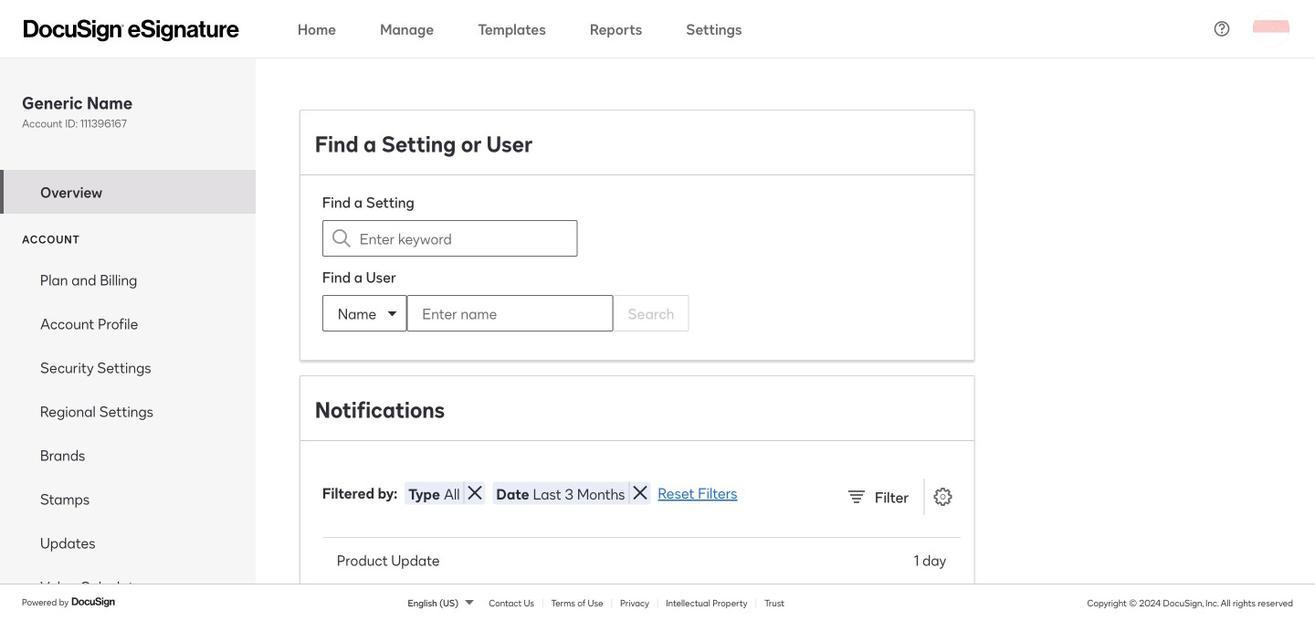 Task type: describe. For each thing, give the bounding box(es) containing it.
account element
[[0, 258, 256, 609]]

Enter name text field
[[408, 296, 576, 331]]

your uploaded profile image image
[[1253, 11, 1290, 47]]

docusign image
[[71, 595, 117, 610]]

docusign admin image
[[24, 20, 239, 42]]



Task type: vqa. For each thing, say whether or not it's contained in the screenshot.
logo
no



Task type: locate. For each thing, give the bounding box(es) containing it.
Enter keyword text field
[[360, 221, 541, 256]]



